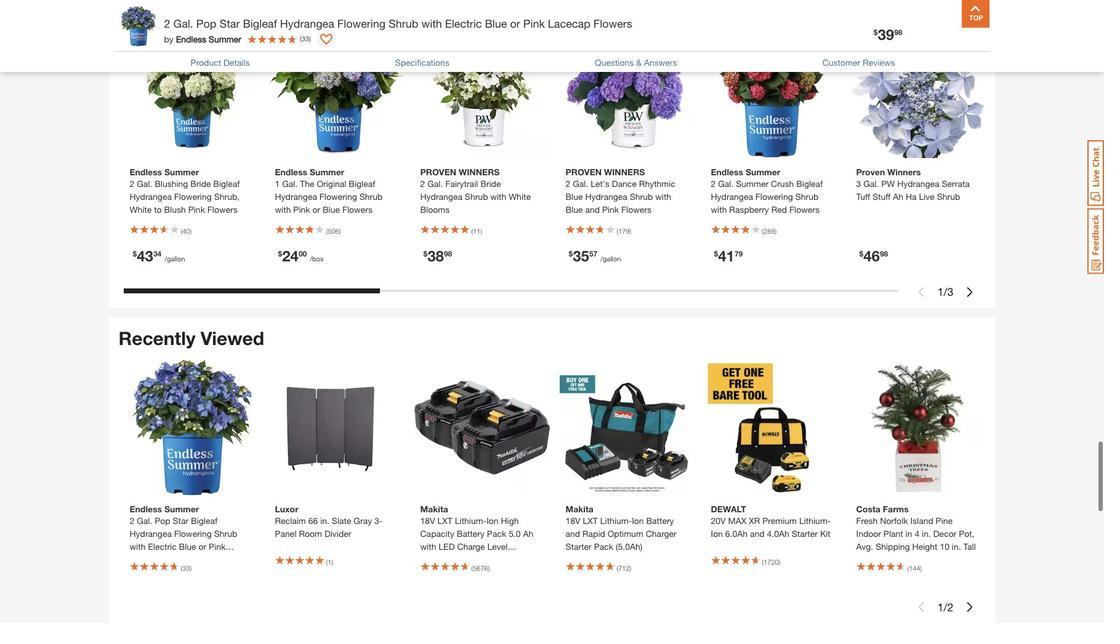 Task type: vqa. For each thing, say whether or not it's contained in the screenshot.
Careers
no



Task type: describe. For each thing, give the bounding box(es) containing it.
18v for 18v lxt lithium-ion high capacity battery pack 5.0 ah with led charge level indicator (2-pack)
[[420, 516, 435, 527]]

shrub inside 'proven winners 2 gal. let's dance rhythmic blue hydrangea shrub with blue and pink flowers'
[[630, 191, 653, 202]]

led
[[439, 542, 455, 553]]

shrub inside proven winners 3 gal. pw hydrangea serrata tuff stuff ah ha live shrub
[[937, 191, 960, 202]]

endless summer 2 gal. pop star bigleaf hydrangea flowering shrub with electric blue or pink lacecap flowers
[[130, 505, 237, 566]]

5.0
[[509, 529, 521, 540]]

let's
[[591, 178, 610, 189]]

winners for /gallon
[[604, 167, 645, 177]]

rapid
[[583, 529, 605, 540]]

$ 38 98
[[423, 247, 452, 265]]

pink inside 'endless summer 2 gal. pop star bigleaf hydrangea flowering shrub with electric blue or pink lacecap flowers'
[[209, 542, 226, 553]]

recently
[[119, 327, 196, 350]]

in
[[906, 529, 912, 540]]

(5.0ah)
[[616, 542, 643, 553]]

blush
[[164, 204, 186, 215]]

3 for proven
[[856, 178, 861, 189]]

(2-
[[457, 555, 467, 566]]

with inside 'endless summer 2 gal. pop star bigleaf hydrangea flowering shrub with electric blue or pink lacecap flowers'
[[130, 542, 146, 553]]

endless inside 'endless summer 2 gal. pop star bigleaf hydrangea flowering shrub with electric blue or pink lacecap flowers'
[[130, 505, 162, 515]]

179
[[618, 227, 630, 235]]

) for makita 18v lxt lithium-ion battery and rapid optimum charger starter pack (5.0ah)
[[630, 565, 631, 573]]

shrub inside endless summer 1 gal. the original bigleaf hydrangea flowering shrub with pink or blue flowers
[[359, 191, 383, 202]]

or inside 'endless summer 2 gal. pop star bigleaf hydrangea flowering shrub with electric blue or pink lacecap flowers'
[[199, 542, 206, 553]]

( for endless summer 2 gal. blushing bride bigleaf hydrangea flowering shrub, white to blush pink flowers
[[181, 227, 182, 235]]

stuff
[[873, 191, 891, 202]]

dewalt
[[711, 505, 746, 515]]

blooms
[[420, 204, 450, 215]]

product details
[[191, 57, 250, 68]]

max
[[728, 516, 747, 527]]

luxor
[[275, 505, 298, 515]]

( 506 )
[[326, 227, 341, 235]]

10
[[940, 542, 950, 553]]

charge
[[457, 542, 485, 553]]

with inside endless summer 2 gal. summer crush bigleaf hydrangea flowering shrub with raspberry red flowers
[[711, 204, 727, 215]]

farms
[[883, 505, 909, 515]]

$ for 35
[[569, 249, 573, 258]]

costa
[[856, 505, 881, 515]]

$ 46 98
[[859, 247, 888, 265]]

endless summer 2 gal. blushing bride bigleaf hydrangea flowering shrub, white to blush pink flowers
[[130, 167, 240, 215]]

premium
[[763, 516, 797, 527]]

slate
[[332, 516, 351, 527]]

pink inside 'proven winners 2 gal. let's dance rhythmic blue hydrangea shrub with blue and pink flowers'
[[602, 204, 619, 215]]

0 vertical spatial electric
[[445, 17, 482, 30]]

$ 39 98
[[874, 26, 902, 43]]

makita 18v lxt lithium-ion high capacity battery pack 5.0 ah with led charge level indicator (2-pack)
[[420, 505, 534, 566]]

reclaim 66 in. slate gray 3-panel room divider image
[[269, 360, 404, 496]]

2 gal. fairytrail bride hydrangea shrub with white blooms image
[[414, 23, 550, 158]]

hydrangea inside endless summer 2 gal. blushing bride bigleaf hydrangea flowering shrub, white to blush pink flowers
[[130, 191, 172, 202]]

bigleaf for /box
[[349, 178, 375, 189]]

next slide image for 3
[[965, 287, 975, 297]]

) for makita 18v lxt lithium-ion high capacity battery pack 5.0 ah with led charge level indicator (2-pack)
[[488, 565, 490, 573]]

with inside 'proven winners 2 gal. let's dance rhythmic blue hydrangea shrub with blue and pink flowers'
[[655, 191, 671, 202]]

4
[[915, 529, 920, 540]]

with inside makita 18v lxt lithium-ion high capacity battery pack 5.0 ah with led charge level indicator (2-pack)
[[420, 542, 436, 553]]

original
[[317, 178, 346, 189]]

white inside endless summer 2 gal. blushing bride bigleaf hydrangea flowering shrub, white to blush pink flowers
[[130, 204, 152, 215]]

with inside proven winners 2 gal. fairytrail bride hydrangea shrub with white blooms
[[490, 191, 506, 202]]

hydrangea inside 'proven winners 2 gal. let's dance rhythmic blue hydrangea shrub with blue and pink flowers'
[[585, 191, 627, 202]]

1 / 2
[[938, 601, 954, 614]]

in. inside luxor reclaim 66 in. slate gray 3- panel room divider
[[320, 516, 329, 527]]

gal. for endless summer 2 gal. blushing bride bigleaf hydrangea flowering shrub, white to blush pink flowers
[[137, 178, 152, 189]]

( 144 )
[[907, 565, 922, 573]]

hydrangea inside endless summer 1 gal. the original bigleaf hydrangea flowering shrub with pink or blue flowers
[[275, 191, 317, 202]]

rhythmic
[[639, 178, 675, 189]]

live
[[919, 191, 935, 202]]

18v lxt lithium-ion high capacity battery pack 5.0 ah with led charge level indicator (2-pack) image
[[414, 360, 550, 496]]

( for proven winners 2 gal. let's dance rhythmic blue hydrangea shrub with blue and pink flowers
[[617, 227, 618, 235]]

2 for 1 / 2
[[947, 601, 954, 614]]

viewed
[[201, 327, 264, 350]]

bride for /gallon
[[190, 178, 211, 189]]

hydrangea inside proven winners 3 gal. pw hydrangea serrata tuff stuff ah ha live shrub
[[897, 178, 939, 189]]

this is the first slide image for 1 / 3
[[917, 287, 926, 297]]

( for makita 18v lxt lithium-ion battery and rapid optimum charger starter pack (5.0ah)
[[617, 565, 618, 573]]

kit
[[820, 529, 831, 540]]

1 vertical spatial 33
[[182, 565, 190, 573]]

starter for kit
[[792, 529, 818, 540]]

fairytrail
[[445, 178, 478, 189]]

( for makita 18v lxt lithium-ion high capacity battery pack 5.0 ah with led charge level indicator (2-pack)
[[471, 565, 473, 573]]

xr
[[749, 516, 760, 527]]

product
[[191, 57, 221, 68]]

indoor
[[856, 529, 881, 540]]

0 vertical spatial star
[[220, 17, 240, 30]]

bigleaf for /gallon
[[213, 178, 240, 189]]

( 179 )
[[617, 227, 631, 235]]

flowers for 2 gal. pop star bigleaf hydrangea flowering shrub with electric blue or pink lacecap flowers
[[594, 17, 632, 30]]

34
[[153, 249, 161, 258]]

( 288 )
[[762, 227, 777, 235]]

gray
[[354, 516, 372, 527]]

pack)
[[467, 555, 488, 566]]

( for luxor reclaim 66 in. slate gray 3- panel room divider
[[326, 558, 328, 566]]

feedback link image
[[1088, 208, 1104, 275]]

2 horizontal spatial or
[[510, 17, 520, 30]]

by
[[164, 34, 174, 44]]

hydrangea inside proven winners 2 gal. fairytrail bride hydrangea shrub with white blooms
[[420, 191, 462, 202]]

crush
[[771, 178, 794, 189]]

1 vertical spatial in.
[[922, 529, 931, 540]]

hydrangea inside 'endless summer 2 gal. pop star bigleaf hydrangea flowering shrub with electric blue or pink lacecap flowers'
[[130, 529, 172, 540]]

$ for 24
[[278, 249, 282, 258]]

gal. for endless summer 2 gal. summer crush bigleaf hydrangea flowering shrub with raspberry red flowers
[[718, 178, 734, 189]]

battery inside the makita 18v lxt lithium-ion battery and rapid optimum charger starter pack (5.0ah)
[[646, 516, 674, 527]]

20v
[[711, 516, 726, 527]]

costa farms fresh norfolk island pine indoor plant in 4 in. decor pot, avg. shipping height 10 in. tall
[[856, 505, 976, 553]]

flowers for endless summer 2 gal. blushing bride bigleaf hydrangea flowering shrub, white to blush pink flowers
[[207, 204, 238, 215]]

2 vertical spatial in.
[[952, 542, 961, 553]]

98 for 38
[[444, 249, 452, 258]]

avg.
[[856, 542, 873, 553]]

$ 43 34 /gallon
[[133, 247, 185, 265]]

or inside endless summer 1 gal. the original bigleaf hydrangea flowering shrub with pink or blue flowers
[[312, 204, 320, 215]]

display image
[[320, 34, 332, 46]]

pw
[[881, 178, 895, 189]]

( for endless summer 1 gal. the original bigleaf hydrangea flowering shrub with pink or blue flowers
[[326, 227, 328, 235]]

66
[[308, 516, 318, 527]]

electric inside 'endless summer 2 gal. pop star bigleaf hydrangea flowering shrub with electric blue or pink lacecap flowers'
[[148, 542, 177, 553]]

pine
[[936, 516, 953, 527]]

star inside 'endless summer 2 gal. pop star bigleaf hydrangea flowering shrub with electric blue or pink lacecap flowers'
[[173, 516, 189, 527]]

57
[[589, 249, 597, 258]]

island
[[910, 516, 933, 527]]

ion for optimum
[[632, 516, 644, 527]]

proven for /gallon
[[566, 167, 602, 177]]

top button
[[962, 0, 989, 28]]

flowers inside 'endless summer 2 gal. pop star bigleaf hydrangea flowering shrub with electric blue or pink lacecap flowers'
[[165, 555, 195, 566]]

endless summer 2 gal. summer crush bigleaf hydrangea flowering shrub with raspberry red flowers
[[711, 167, 823, 215]]

product image image
[[118, 6, 158, 46]]

by endless summer
[[164, 34, 241, 44]]

fresh norfolk island pine indoor plant in 4 in. decor pot, avg. shipping height 10 in. tall image
[[850, 360, 986, 496]]

questions & answers
[[595, 57, 677, 68]]

next slide image for 2
[[965, 603, 975, 613]]

/ for 3
[[944, 285, 947, 299]]

panel
[[275, 529, 297, 540]]

4.0ah
[[767, 529, 789, 540]]

lithium- for battery
[[455, 516, 487, 527]]

ion for pack
[[487, 516, 499, 527]]

144
[[909, 565, 920, 573]]

exclusive
[[856, 26, 895, 37]]

2 gal. summer crush bigleaf hydrangea flowering shrub with raspberry red flowers image
[[705, 23, 840, 158]]

with inside endless summer 1 gal. the original bigleaf hydrangea flowering shrub with pink or blue flowers
[[275, 204, 291, 215]]

20v max xr premium lithium-ion 6.0ah and 4.0ah starter kit image
[[705, 360, 840, 496]]

luxor reclaim 66 in. slate gray 3- panel room divider
[[275, 505, 383, 540]]

the
[[300, 178, 314, 189]]

ion inside dewalt 20v max xr premium lithium- ion 6.0ah and 4.0ah starter kit
[[711, 529, 723, 540]]

bigleaf inside 'endless summer 2 gal. pop star bigleaf hydrangea flowering shrub with electric blue or pink lacecap flowers'
[[191, 516, 217, 527]]

flowering inside 'endless summer 2 gal. pop star bigleaf hydrangea flowering shrub with electric blue or pink lacecap flowers'
[[174, 529, 212, 540]]

plant
[[884, 529, 903, 540]]

flowering for /gallon
[[174, 191, 212, 202]]

gal. for endless summer 2 gal. pop star bigleaf hydrangea flowering shrub with electric blue or pink lacecap flowers
[[137, 516, 152, 527]]

summer for endless summer 2 gal. pop star bigleaf hydrangea flowering shrub with electric blue or pink lacecap flowers
[[164, 505, 199, 515]]

shrub inside 'endless summer 2 gal. pop star bigleaf hydrangea flowering shrub with electric blue or pink lacecap flowers'
[[214, 529, 237, 540]]

tall
[[963, 542, 976, 553]]

blushing
[[155, 178, 188, 189]]



Task type: locate. For each thing, give the bounding box(es) containing it.
2 for endless summer 2 gal. summer crush bigleaf hydrangea flowering shrub with raspberry red flowers
[[711, 178, 716, 189]]

proven up let's
[[566, 167, 602, 177]]

endless summer 1 gal. the original bigleaf hydrangea flowering shrub with pink or blue flowers
[[275, 167, 383, 215]]

98 for 46
[[880, 249, 888, 258]]

1 proven from the left
[[420, 167, 456, 177]]

flowers inside endless summer 2 gal. blushing bride bigleaf hydrangea flowering shrub, white to blush pink flowers
[[207, 204, 238, 215]]

gal. for proven winners 2 gal. let's dance rhythmic blue hydrangea shrub with blue and pink flowers
[[573, 178, 588, 189]]

0 horizontal spatial pack
[[487, 529, 506, 540]]

1 vertical spatial pack
[[594, 542, 613, 553]]

3 for 1
[[947, 285, 954, 299]]

electric
[[445, 17, 482, 30], [148, 542, 177, 553]]

) for endless summer 1 gal. the original bigleaf hydrangea flowering shrub with pink or blue flowers
[[339, 227, 341, 235]]

flowering inside endless summer 1 gal. the original bigleaf hydrangea flowering shrub with pink or blue flowers
[[319, 191, 357, 202]]

bride right fairytrail
[[480, 178, 501, 189]]

( 712 )
[[617, 565, 631, 573]]

starter left kit
[[792, 529, 818, 540]]

0 vertical spatial white
[[509, 191, 531, 202]]

0 horizontal spatial white
[[130, 204, 152, 215]]

lithium- up optimum
[[600, 516, 632, 527]]

1 vertical spatial next slide image
[[965, 603, 975, 613]]

2 lxt from the left
[[583, 516, 598, 527]]

( for proven winners 2 gal. fairytrail bride hydrangea shrub with white blooms
[[471, 227, 473, 235]]

0 horizontal spatial or
[[199, 542, 206, 553]]

winners up fairytrail
[[459, 167, 500, 177]]

proven inside proven winners 2 gal. fairytrail bride hydrangea shrub with white blooms
[[420, 167, 456, 177]]

ah left ha
[[893, 191, 903, 202]]

0 horizontal spatial ( 33 )
[[181, 565, 192, 573]]

flowering for 41
[[755, 191, 793, 202]]

0 vertical spatial ah
[[893, 191, 903, 202]]

and inside dewalt 20v max xr premium lithium- ion 6.0ah and 4.0ah starter kit
[[750, 529, 765, 540]]

0 vertical spatial /
[[944, 285, 947, 299]]

( 40 )
[[181, 227, 192, 235]]

makita for makita 18v lxt lithium-ion battery and rapid optimum charger starter pack (5.0ah)
[[566, 505, 594, 515]]

2 next slide image from the top
[[965, 603, 975, 613]]

2 this is the first slide image from the top
[[917, 603, 926, 613]]

$ down blooms
[[423, 249, 427, 258]]

1 horizontal spatial ( 33 )
[[300, 34, 311, 42]]

2 makita from the left
[[566, 505, 594, 515]]

specifications
[[395, 57, 449, 68]]

0 horizontal spatial lithium-
[[455, 516, 487, 527]]

1 horizontal spatial 18v
[[566, 516, 580, 527]]

ah inside makita 18v lxt lithium-ion high capacity battery pack 5.0 ah with led charge level indicator (2-pack)
[[523, 529, 534, 540]]

bride inside endless summer 2 gal. blushing bride bigleaf hydrangea flowering shrub, white to blush pink flowers
[[190, 178, 211, 189]]

dance
[[612, 178, 637, 189]]

winners for 38
[[459, 167, 500, 177]]

flowers inside endless summer 2 gal. summer crush bigleaf hydrangea flowering shrub with raspberry red flowers
[[789, 204, 820, 215]]

1 horizontal spatial pack
[[594, 542, 613, 553]]

98 for 39
[[894, 28, 902, 37]]

98 inside $ 38 98
[[444, 249, 452, 258]]

1 vertical spatial white
[[130, 204, 152, 215]]

$ 41 79
[[714, 247, 743, 265]]

1 vertical spatial battery
[[457, 529, 485, 540]]

0 horizontal spatial bride
[[190, 178, 211, 189]]

2 for endless summer 2 gal. pop star bigleaf hydrangea flowering shrub with electric blue or pink lacecap flowers
[[130, 516, 134, 527]]

0 horizontal spatial proven
[[420, 167, 456, 177]]

2 horizontal spatial in.
[[952, 542, 961, 553]]

2 proven from the left
[[566, 167, 602, 177]]

2 gal. let's dance rhythmic blue hydrangea shrub with blue and pink flowers image
[[559, 23, 695, 158]]

lithium- inside makita 18v lxt lithium-ion high capacity battery pack 5.0 ah with led charge level indicator (2-pack)
[[455, 516, 487, 527]]

winners up dance at the top of the page
[[604, 167, 645, 177]]

makita
[[420, 505, 448, 515], [566, 505, 594, 515]]

raspberry
[[729, 204, 769, 215]]

winners inside 'proven winners 2 gal. let's dance rhythmic blue hydrangea shrub with blue and pink flowers'
[[604, 167, 645, 177]]

) for luxor reclaim 66 in. slate gray 3- panel room divider
[[331, 558, 333, 566]]

bride for 38
[[480, 178, 501, 189]]

0 horizontal spatial star
[[173, 516, 189, 527]]

2 for proven winners 2 gal. fairytrail bride hydrangea shrub with white blooms
[[420, 178, 425, 189]]

( 1720 )
[[762, 558, 780, 566]]

0 horizontal spatial lacecap
[[130, 555, 163, 566]]

battery up charger
[[646, 516, 674, 527]]

flowering
[[337, 17, 386, 30], [174, 191, 212, 202], [319, 191, 357, 202], [755, 191, 793, 202], [174, 529, 212, 540]]

) for endless summer 2 gal. pop star bigleaf hydrangea flowering shrub with electric blue or pink lacecap flowers
[[190, 565, 192, 573]]

starter inside dewalt 20v max xr premium lithium- ion 6.0ah and 4.0ah starter kit
[[792, 529, 818, 540]]

1 inside endless summer 1 gal. the original bigleaf hydrangea flowering shrub with pink or blue flowers
[[275, 178, 280, 189]]

1 /gallon from the left
[[165, 255, 185, 263]]

high
[[501, 516, 519, 527]]

flowers for proven winners 2 gal. let's dance rhythmic blue hydrangea shrub with blue and pink flowers
[[621, 204, 652, 215]]

and inside 'proven winners 2 gal. let's dance rhythmic blue hydrangea shrub with blue and pink flowers'
[[585, 204, 600, 215]]

(
[[300, 34, 302, 42], [181, 227, 182, 235], [326, 227, 328, 235], [471, 227, 473, 235], [617, 227, 618, 235], [762, 227, 764, 235], [326, 558, 328, 566], [762, 558, 764, 566], [181, 565, 182, 573], [471, 565, 473, 573], [617, 565, 618, 573], [907, 565, 909, 573]]

/gallon for 43
[[165, 255, 185, 263]]

1 vertical spatial 3
[[947, 285, 954, 299]]

/gallon inside $ 43 34 /gallon
[[165, 255, 185, 263]]

gal. inside 'endless summer 2 gal. pop star bigleaf hydrangea flowering shrub with electric blue or pink lacecap flowers'
[[137, 516, 152, 527]]

0 horizontal spatial and
[[566, 529, 580, 540]]

and
[[585, 204, 600, 215], [566, 529, 580, 540], [750, 529, 765, 540]]

0 vertical spatial in.
[[320, 516, 329, 527]]

battery inside makita 18v lxt lithium-ion high capacity battery pack 5.0 ah with led charge level indicator (2-pack)
[[457, 529, 485, 540]]

98 down blooms
[[444, 249, 452, 258]]

this is the first slide image
[[917, 287, 926, 297], [917, 603, 926, 613]]

1 horizontal spatial starter
[[792, 529, 818, 540]]

( for endless summer 2 gal. pop star bigleaf hydrangea flowering shrub with electric blue or pink lacecap flowers
[[181, 565, 182, 573]]

$ inside $ 24 00 /box
[[278, 249, 282, 258]]

2 horizontal spatial and
[[750, 529, 765, 540]]

proven winners 3 gal. pw hydrangea serrata tuff stuff ah ha live shrub
[[856, 167, 970, 202]]

/gallon inside $ 35 57 /gallon
[[601, 255, 621, 263]]

2 vertical spatial or
[[199, 542, 206, 553]]

in. right 66
[[320, 516, 329, 527]]

0 vertical spatial this is the first slide image
[[917, 287, 926, 297]]

this is the first slide image left the 1 / 3
[[917, 287, 926, 297]]

/gallon right 57
[[601, 255, 621, 263]]

/gallon right "34"
[[165, 255, 185, 263]]

battery up charge
[[457, 529, 485, 540]]

or
[[510, 17, 520, 30], [312, 204, 320, 215], [199, 542, 206, 553]]

0 vertical spatial lacecap
[[548, 17, 590, 30]]

gal. inside endless summer 1 gal. the original bigleaf hydrangea flowering shrub with pink or blue flowers
[[282, 178, 298, 189]]

and inside the makita 18v lxt lithium-ion battery and rapid optimum charger starter pack (5.0ah)
[[566, 529, 580, 540]]

lithium- inside the makita 18v lxt lithium-ion battery and rapid optimum charger starter pack (5.0ah)
[[600, 516, 632, 527]]

0 horizontal spatial electric
[[148, 542, 177, 553]]

$ inside $ 38 98
[[423, 249, 427, 258]]

0 horizontal spatial ion
[[487, 516, 499, 527]]

level
[[487, 542, 508, 553]]

2 for proven winners 2 gal. let's dance rhythmic blue hydrangea shrub with blue and pink flowers
[[566, 178, 570, 189]]

1 makita from the left
[[420, 505, 448, 515]]

flowers for endless summer 1 gal. the original bigleaf hydrangea flowering shrub with pink or blue flowers
[[342, 204, 372, 215]]

98 inside $ 46 98
[[880, 249, 888, 258]]

height
[[912, 542, 938, 553]]

blue inside 'endless summer 2 gal. pop star bigleaf hydrangea flowering shrub with electric blue or pink lacecap flowers'
[[179, 542, 196, 553]]

1 horizontal spatial winners
[[604, 167, 645, 177]]

bride right blushing
[[190, 178, 211, 189]]

( for endless summer 2 gal. summer crush bigleaf hydrangea flowering shrub with raspberry red flowers
[[762, 227, 764, 235]]

winners inside proven winners 2 gal. fairytrail bride hydrangea shrub with white blooms
[[459, 167, 500, 177]]

flowers inside endless summer 1 gal. the original bigleaf hydrangea flowering shrub with pink or blue flowers
[[342, 204, 372, 215]]

0 horizontal spatial winners
[[459, 167, 500, 177]]

0 horizontal spatial 98
[[444, 249, 452, 258]]

1 horizontal spatial electric
[[445, 17, 482, 30]]

0 horizontal spatial 33
[[182, 565, 190, 573]]

$ inside $ 46 98
[[859, 249, 863, 258]]

1 this is the first slide image from the top
[[917, 287, 926, 297]]

serrata
[[942, 178, 970, 189]]

ion left the high
[[487, 516, 499, 527]]

lithium-
[[455, 516, 487, 527], [600, 516, 632, 527], [799, 516, 831, 527]]

506
[[328, 227, 339, 235]]

white inside proven winners 2 gal. fairytrail bride hydrangea shrub with white blooms
[[509, 191, 531, 202]]

0 vertical spatial 3
[[856, 178, 861, 189]]

flowering for /box
[[319, 191, 357, 202]]

18v for 18v lxt lithium-ion battery and rapid optimum charger starter pack (5.0ah)
[[566, 516, 580, 527]]

capacity
[[420, 529, 454, 540]]

)
[[309, 34, 311, 42], [190, 227, 192, 235], [339, 227, 341, 235], [481, 227, 482, 235], [630, 227, 631, 235], [775, 227, 777, 235], [331, 558, 333, 566], [779, 558, 780, 566], [190, 565, 192, 573], [488, 565, 490, 573], [630, 565, 631, 573], [920, 565, 922, 573]]

gal. for endless summer 1 gal. the original bigleaf hydrangea flowering shrub with pink or blue flowers
[[282, 178, 298, 189]]

2 winners from the left
[[604, 167, 645, 177]]

0 horizontal spatial ah
[[523, 529, 534, 540]]

questions & answers button
[[595, 56, 677, 69], [595, 56, 677, 69]]

0 vertical spatial pop
[[196, 17, 216, 30]]

ion down '20v'
[[711, 529, 723, 540]]

lxt up rapid
[[583, 516, 598, 527]]

2 bride from the left
[[480, 178, 501, 189]]

$ left 57
[[569, 249, 573, 258]]

1 horizontal spatial proven
[[566, 167, 602, 177]]

starter
[[792, 529, 818, 540], [566, 542, 592, 553]]

0 vertical spatial starter
[[792, 529, 818, 540]]

$ for 46
[[859, 249, 863, 258]]

reviews
[[863, 57, 895, 68]]

makita up rapid
[[566, 505, 594, 515]]

3 lithium- from the left
[[799, 516, 831, 527]]

$ up reviews
[[874, 28, 878, 37]]

bigleaf for 41
[[796, 178, 823, 189]]

1 horizontal spatial and
[[585, 204, 600, 215]]

starter down rapid
[[566, 542, 592, 553]]

0 vertical spatial 33
[[302, 34, 309, 42]]

shrub,
[[214, 191, 240, 202]]

0 horizontal spatial starter
[[566, 542, 592, 553]]

gal. inside proven winners 2 gal. fairytrail bride hydrangea shrub with white blooms
[[427, 178, 443, 189]]

summer for endless summer 1 gal. the original bigleaf hydrangea flowering shrub with pink or blue flowers
[[310, 167, 344, 177]]

$ inside $ 39 98
[[874, 28, 878, 37]]

starter for pack
[[566, 542, 592, 553]]

hydrangea
[[280, 17, 334, 30], [897, 178, 939, 189], [130, 191, 172, 202], [275, 191, 317, 202], [420, 191, 462, 202], [585, 191, 627, 202], [711, 191, 753, 202], [130, 529, 172, 540]]

0 horizontal spatial makita
[[420, 505, 448, 515]]

this is the first slide image left 1 / 2
[[917, 603, 926, 613]]

2 gal. blushing bride bigleaf hydrangea flowering shrub, white to blush pink flowers image
[[123, 23, 259, 158]]

0 vertical spatial battery
[[646, 516, 674, 527]]

1 lxt from the left
[[438, 516, 453, 527]]

2 inside proven winners 2 gal. fairytrail bride hydrangea shrub with white blooms
[[420, 178, 425, 189]]

lacecap inside 'endless summer 2 gal. pop star bigleaf hydrangea flowering shrub with electric blue or pink lacecap flowers'
[[130, 555, 163, 566]]

2 inside endless summer 2 gal. blushing bride bigleaf hydrangea flowering shrub, white to blush pink flowers
[[130, 178, 134, 189]]

1 horizontal spatial or
[[312, 204, 320, 215]]

1 gal. the original bigleaf hydrangea flowering shrub with pink or blue flowers image
[[269, 23, 404, 158]]

1 vertical spatial ( 33 )
[[181, 565, 192, 573]]

reclaim
[[275, 516, 306, 527]]

79
[[735, 249, 743, 258]]

98 inside $ 39 98
[[894, 28, 902, 37]]

summer inside endless summer 2 gal. blushing bride bigleaf hydrangea flowering shrub, white to blush pink flowers
[[164, 167, 199, 177]]

gal. inside endless summer 2 gal. summer crush bigleaf hydrangea flowering shrub with raspberry red flowers
[[718, 178, 734, 189]]

shipping
[[876, 542, 910, 553]]

1 horizontal spatial /gallon
[[601, 255, 621, 263]]

5676
[[473, 565, 488, 573]]

decor
[[933, 529, 957, 540]]

bigleaf inside endless summer 1 gal. the original bigleaf hydrangea flowering shrub with pink or blue flowers
[[349, 178, 375, 189]]

endless for /box
[[275, 167, 307, 177]]

proven inside 'proven winners 2 gal. let's dance rhythmic blue hydrangea shrub with blue and pink flowers'
[[566, 167, 602, 177]]

0 vertical spatial pack
[[487, 529, 506, 540]]

endless for 41
[[711, 167, 743, 177]]

11
[[473, 227, 481, 235]]

2 lithium- from the left
[[600, 516, 632, 527]]

bigleaf inside endless summer 2 gal. summer crush bigleaf hydrangea flowering shrub with raspberry red flowers
[[796, 178, 823, 189]]

41
[[718, 247, 735, 265]]

pack down rapid
[[594, 542, 613, 553]]

2 /gallon from the left
[[601, 255, 621, 263]]

ah right 5.0
[[523, 529, 534, 540]]

lithium- for rapid
[[600, 516, 632, 527]]

98 down stuff
[[880, 249, 888, 258]]

1 horizontal spatial white
[[509, 191, 531, 202]]

questions
[[595, 57, 634, 68]]

summer inside endless summer 1 gal. the original bigleaf hydrangea flowering shrub with pink or blue flowers
[[310, 167, 344, 177]]

46
[[863, 247, 880, 265]]

ha
[[906, 191, 917, 202]]

$ left the 79
[[714, 249, 718, 258]]

2 horizontal spatial 98
[[894, 28, 902, 37]]

$ inside $ 43 34 /gallon
[[133, 249, 137, 258]]

$ inside the $ 41 79
[[714, 249, 718, 258]]

2 inside endless summer 2 gal. summer crush bigleaf hydrangea flowering shrub with raspberry red flowers
[[711, 178, 716, 189]]

712
[[618, 565, 630, 573]]

hydrangea inside endless summer 2 gal. summer crush bigleaf hydrangea flowering shrub with raspberry red flowers
[[711, 191, 753, 202]]

2 horizontal spatial lithium-
[[799, 516, 831, 527]]

flowering inside endless summer 2 gal. summer crush bigleaf hydrangea flowering shrub with raspberry red flowers
[[755, 191, 793, 202]]

pink
[[523, 17, 545, 30], [188, 204, 205, 215], [293, 204, 310, 215], [602, 204, 619, 215], [209, 542, 226, 553]]

18v inside the makita 18v lxt lithium-ion battery and rapid optimum charger starter pack (5.0ah)
[[566, 516, 580, 527]]

2 for endless summer 2 gal. blushing bride bigleaf hydrangea flowering shrub, white to blush pink flowers
[[130, 178, 134, 189]]

98 up reviews
[[894, 28, 902, 37]]

3 inside proven winners 3 gal. pw hydrangea serrata tuff stuff ah ha live shrub
[[856, 178, 861, 189]]

0 horizontal spatial battery
[[457, 529, 485, 540]]

$ down tuff
[[859, 249, 863, 258]]

gal. inside endless summer 2 gal. blushing bride bigleaf hydrangea flowering shrub, white to blush pink flowers
[[137, 178, 152, 189]]

lxt inside makita 18v lxt lithium-ion high capacity battery pack 5.0 ah with led charge level indicator (2-pack)
[[438, 516, 453, 527]]

endless inside endless summer 1 gal. the original bigleaf hydrangea flowering shrub with pink or blue flowers
[[275, 167, 307, 177]]

1 vertical spatial this is the first slide image
[[917, 603, 926, 613]]

in. right "4"
[[922, 529, 931, 540]]

) for dewalt 20v max xr premium lithium- ion 6.0ah and 4.0ah starter kit
[[779, 558, 780, 566]]

1 lithium- from the left
[[455, 516, 487, 527]]

( for costa farms fresh norfolk island pine indoor plant in 4 in. decor pot, avg. shipping height 10 in. tall
[[907, 565, 909, 573]]

ion inside makita 18v lxt lithium-ion high capacity battery pack 5.0 ah with led charge level indicator (2-pack)
[[487, 516, 499, 527]]

divider
[[324, 529, 351, 540]]

1 bride from the left
[[190, 178, 211, 189]]

1 vertical spatial ah
[[523, 529, 534, 540]]

) for costa farms fresh norfolk island pine indoor plant in 4 in. decor pot, avg. shipping height 10 in. tall
[[920, 565, 922, 573]]

2 horizontal spatial ion
[[711, 529, 723, 540]]

pack inside makita 18v lxt lithium-ion high capacity battery pack 5.0 ah with led charge level indicator (2-pack)
[[487, 529, 506, 540]]

1 horizontal spatial pop
[[196, 17, 216, 30]]

makita 18v lxt lithium-ion battery and rapid optimum charger starter pack (5.0ah)
[[566, 505, 677, 553]]

18v
[[420, 516, 435, 527], [566, 516, 580, 527]]

1 18v from the left
[[420, 516, 435, 527]]

/gallon for 35
[[601, 255, 621, 263]]

1 winners from the left
[[459, 167, 500, 177]]

1 vertical spatial starter
[[566, 542, 592, 553]]

star
[[220, 17, 240, 30], [173, 516, 189, 527]]

1 horizontal spatial 98
[[880, 249, 888, 258]]

makita inside makita 18v lxt lithium-ion high capacity battery pack 5.0 ah with led charge level indicator (2-pack)
[[420, 505, 448, 515]]

next slide image
[[965, 287, 975, 297], [965, 603, 975, 613]]

bride inside proven winners 2 gal. fairytrail bride hydrangea shrub with white blooms
[[480, 178, 501, 189]]

and left rapid
[[566, 529, 580, 540]]

$ for 38
[[423, 249, 427, 258]]

1 vertical spatial lacecap
[[130, 555, 163, 566]]

$ for 43
[[133, 249, 137, 258]]

1 horizontal spatial in.
[[922, 529, 931, 540]]

lxt for and
[[583, 516, 598, 527]]

pink inside endless summer 2 gal. blushing bride bigleaf hydrangea flowering shrub, white to blush pink flowers
[[188, 204, 205, 215]]

24
[[282, 247, 299, 265]]

( for dewalt 20v max xr premium lithium- ion 6.0ah and 4.0ah starter kit
[[762, 558, 764, 566]]

40
[[182, 227, 190, 235]]

ah inside proven winners 3 gal. pw hydrangea serrata tuff stuff ah ha live shrub
[[893, 191, 903, 202]]

0 vertical spatial next slide image
[[965, 287, 975, 297]]

this is the first slide image for 1 / 2
[[917, 603, 926, 613]]

bigleaf inside endless summer 2 gal. blushing bride bigleaf hydrangea flowering shrub, white to blush pink flowers
[[213, 178, 240, 189]]

blue inside endless summer 1 gal. the original bigleaf hydrangea flowering shrub with pink or blue flowers
[[323, 204, 340, 215]]

0 horizontal spatial /gallon
[[165, 255, 185, 263]]

0 horizontal spatial in.
[[320, 516, 329, 527]]

lithium- up kit
[[799, 516, 831, 527]]

1 horizontal spatial ah
[[893, 191, 903, 202]]

1 horizontal spatial 3
[[947, 285, 954, 299]]

makita up capacity
[[420, 505, 448, 515]]

1 vertical spatial or
[[312, 204, 320, 215]]

$ left "34"
[[133, 249, 137, 258]]

winners
[[887, 167, 921, 177]]

39
[[878, 26, 894, 43]]

tuff
[[856, 191, 870, 202]]

endless inside endless summer 2 gal. summer crush bigleaf hydrangea flowering shrub with raspberry red flowers
[[711, 167, 743, 177]]

lxt up capacity
[[438, 516, 453, 527]]

summer for endless summer 2 gal. blushing bride bigleaf hydrangea flowering shrub, white to blush pink flowers
[[164, 167, 199, 177]]

gal. for proven winners 3 gal. pw hydrangea serrata tuff stuff ah ha live shrub
[[863, 178, 879, 189]]

1 horizontal spatial lacecap
[[548, 17, 590, 30]]

shrub inside proven winners 2 gal. fairytrail bride hydrangea shrub with white blooms
[[465, 191, 488, 202]]

2 gal. pop star bigleaf hydrangea flowering shrub with electric blue or pink lacecap flowers
[[164, 17, 632, 30]]

1 horizontal spatial makita
[[566, 505, 594, 515]]

live chat image
[[1088, 140, 1104, 206]]

0 horizontal spatial 3
[[856, 178, 861, 189]]

2 gal. pop star bigleaf hydrangea flowering shrub with electric blue or pink lacecap flowers image
[[123, 360, 259, 496]]

1 next slide image from the top
[[965, 287, 975, 297]]

288
[[764, 227, 775, 235]]

2 18v from the left
[[566, 516, 580, 527]]

2 inside 'endless summer 2 gal. pop star bigleaf hydrangea flowering shrub with electric blue or pink lacecap flowers'
[[130, 516, 134, 527]]

1 horizontal spatial bride
[[480, 178, 501, 189]]

endless for /gallon
[[130, 167, 162, 177]]

gal. inside proven winners 3 gal. pw hydrangea serrata tuff stuff ah ha live shrub
[[863, 178, 879, 189]]

0 horizontal spatial pop
[[155, 516, 170, 527]]

/ for 2
[[944, 601, 947, 614]]

next slide image right 1 / 2
[[965, 603, 975, 613]]

1 horizontal spatial battery
[[646, 516, 674, 527]]

$ for 41
[[714, 249, 718, 258]]

1 horizontal spatial ion
[[632, 516, 644, 527]]

to
[[154, 204, 162, 215]]

summer for endless summer 2 gal. summer crush bigleaf hydrangea flowering shrub with raspberry red flowers
[[746, 167, 780, 177]]

0 vertical spatial ( 33 )
[[300, 34, 311, 42]]

and down xr
[[750, 529, 765, 540]]

recently viewed
[[119, 327, 264, 350]]

endless inside endless summer 2 gal. blushing bride bigleaf hydrangea flowering shrub, white to blush pink flowers
[[130, 167, 162, 177]]

battery
[[646, 516, 674, 527], [457, 529, 485, 540]]

$ 24 00 /box
[[278, 247, 324, 265]]

pop inside 'endless summer 2 gal. pop star bigleaf hydrangea flowering shrub with electric blue or pink lacecap flowers'
[[155, 516, 170, 527]]

pack inside the makita 18v lxt lithium-ion battery and rapid optimum charger starter pack (5.0ah)
[[594, 542, 613, 553]]

lxt for capacity
[[438, 516, 453, 527]]

3 gal. pw hydrangea serrata tuff stuff ah ha live shrub image
[[850, 23, 986, 158]]

) for proven winners 2 gal. let's dance rhythmic blue hydrangea shrub with blue and pink flowers
[[630, 227, 631, 235]]

1 horizontal spatial 33
[[302, 34, 309, 42]]

shrub inside endless summer 2 gal. summer crush bigleaf hydrangea flowering shrub with raspberry red flowers
[[795, 191, 819, 202]]

makita inside the makita 18v lxt lithium-ion battery and rapid optimum charger starter pack (5.0ah)
[[566, 505, 594, 515]]

18v lxt lithium-ion battery and rapid optimum charger starter pack (5.0ah) image
[[559, 360, 695, 496]]

1 / 3
[[938, 285, 954, 299]]

/gallon
[[165, 255, 185, 263], [601, 255, 621, 263]]

6.0ah
[[725, 529, 748, 540]]

and down let's
[[585, 204, 600, 215]]

1 horizontal spatial lxt
[[583, 516, 598, 527]]

0 vertical spatial or
[[510, 17, 520, 30]]

gal. for proven winners 2 gal. fairytrail bride hydrangea shrub with white blooms
[[427, 178, 443, 189]]

35
[[573, 247, 589, 265]]

lithium- inside dewalt 20v max xr premium lithium- ion 6.0ah and 4.0ah starter kit
[[799, 516, 831, 527]]

2 inside 'proven winners 2 gal. let's dance rhythmic blue hydrangea shrub with blue and pink flowers'
[[566, 178, 570, 189]]

proven for 38
[[420, 167, 456, 177]]

flowering inside endless summer 2 gal. blushing bride bigleaf hydrangea flowering shrub, white to blush pink flowers
[[174, 191, 212, 202]]

red
[[771, 204, 787, 215]]

in. right 10
[[952, 542, 961, 553]]

ion up optimum
[[632, 516, 644, 527]]

charger
[[646, 529, 677, 540]]

1 vertical spatial electric
[[148, 542, 177, 553]]

starter inside the makita 18v lxt lithium-ion battery and rapid optimum charger starter pack (5.0ah)
[[566, 542, 592, 553]]

1 horizontal spatial star
[[220, 17, 240, 30]]

1 vertical spatial /
[[944, 601, 947, 614]]

proven up fairytrail
[[420, 167, 456, 177]]

lithium- up charge
[[455, 516, 487, 527]]

gal. inside 'proven winners 2 gal. let's dance rhythmic blue hydrangea shrub with blue and pink flowers'
[[573, 178, 588, 189]]

0 horizontal spatial 18v
[[420, 516, 435, 527]]

2 / from the top
[[944, 601, 947, 614]]

summer inside 'endless summer 2 gal. pop star bigleaf hydrangea flowering shrub with electric blue or pink lacecap flowers'
[[164, 505, 199, 515]]

ah
[[893, 191, 903, 202], [523, 529, 534, 540]]

) for proven winners 2 gal. fairytrail bride hydrangea shrub with white blooms
[[481, 227, 482, 235]]

$ left 00 at the left of the page
[[278, 249, 282, 258]]

1 vertical spatial star
[[173, 516, 189, 527]]

next slide image right the 1 / 3
[[965, 287, 975, 297]]

43
[[137, 247, 153, 265]]

pink inside endless summer 1 gal. the original bigleaf hydrangea flowering shrub with pink or blue flowers
[[293, 204, 310, 215]]

1 / from the top
[[944, 285, 947, 299]]

1 horizontal spatial lithium-
[[600, 516, 632, 527]]

pop
[[196, 17, 216, 30], [155, 516, 170, 527]]

customer
[[823, 57, 860, 68]]

0 horizontal spatial lxt
[[438, 516, 453, 527]]

product details button
[[191, 56, 250, 69], [191, 56, 250, 69]]

) for endless summer 2 gal. blushing bride bigleaf hydrangea flowering shrub, white to blush pink flowers
[[190, 227, 192, 235]]

$ for 39
[[874, 28, 878, 37]]

ion inside the makita 18v lxt lithium-ion battery and rapid optimum charger starter pack (5.0ah)
[[632, 516, 644, 527]]

1 vertical spatial pop
[[155, 516, 170, 527]]

details
[[224, 57, 250, 68]]

makita for makita 18v lxt lithium-ion high capacity battery pack 5.0 ah with led charge level indicator (2-pack)
[[420, 505, 448, 515]]

pack up level
[[487, 529, 506, 540]]

) for endless summer 2 gal. summer crush bigleaf hydrangea flowering shrub with raspberry red flowers
[[775, 227, 777, 235]]



